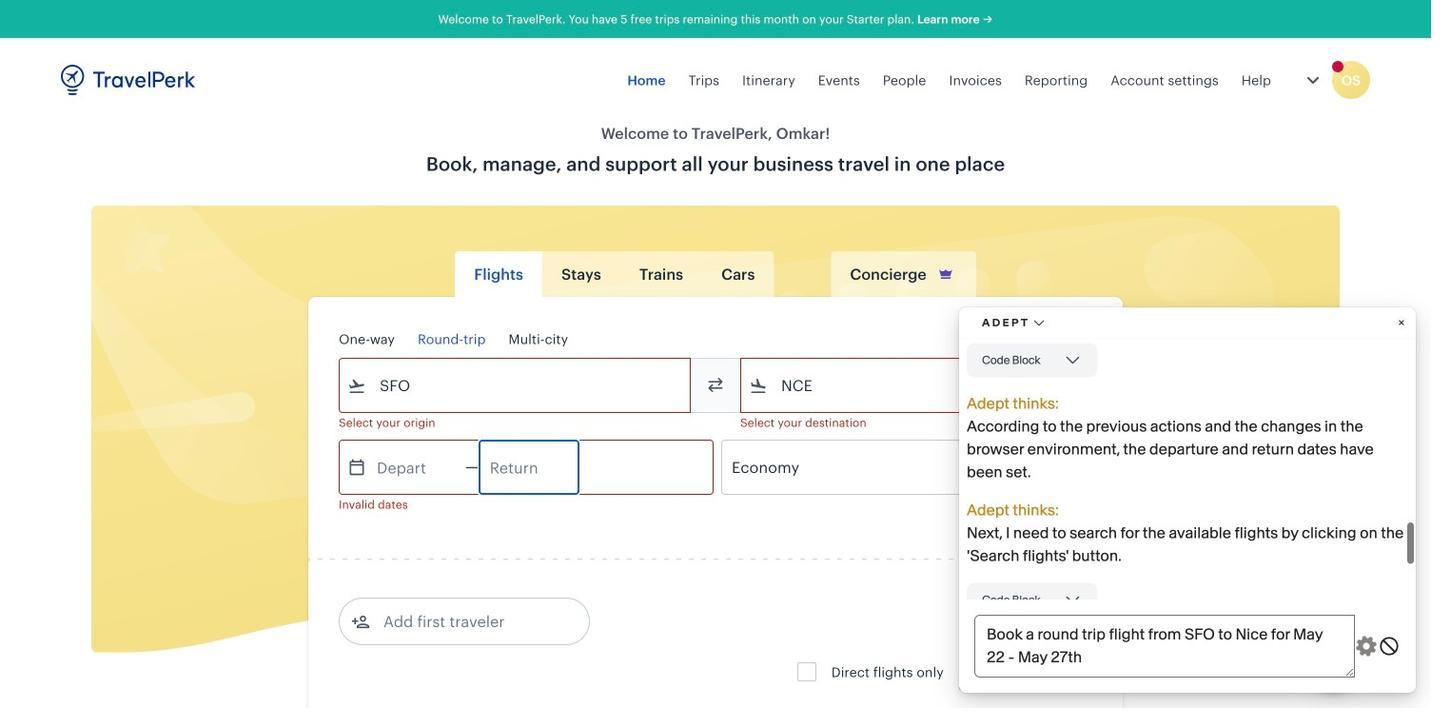 Task type: locate. For each thing, give the bounding box(es) containing it.
From search field
[[366, 370, 665, 401]]

Add first traveler search field
[[370, 606, 568, 637]]



Task type: describe. For each thing, give the bounding box(es) containing it.
Return text field
[[480, 441, 579, 494]]

To search field
[[768, 370, 1067, 401]]

Depart text field
[[366, 441, 465, 494]]



